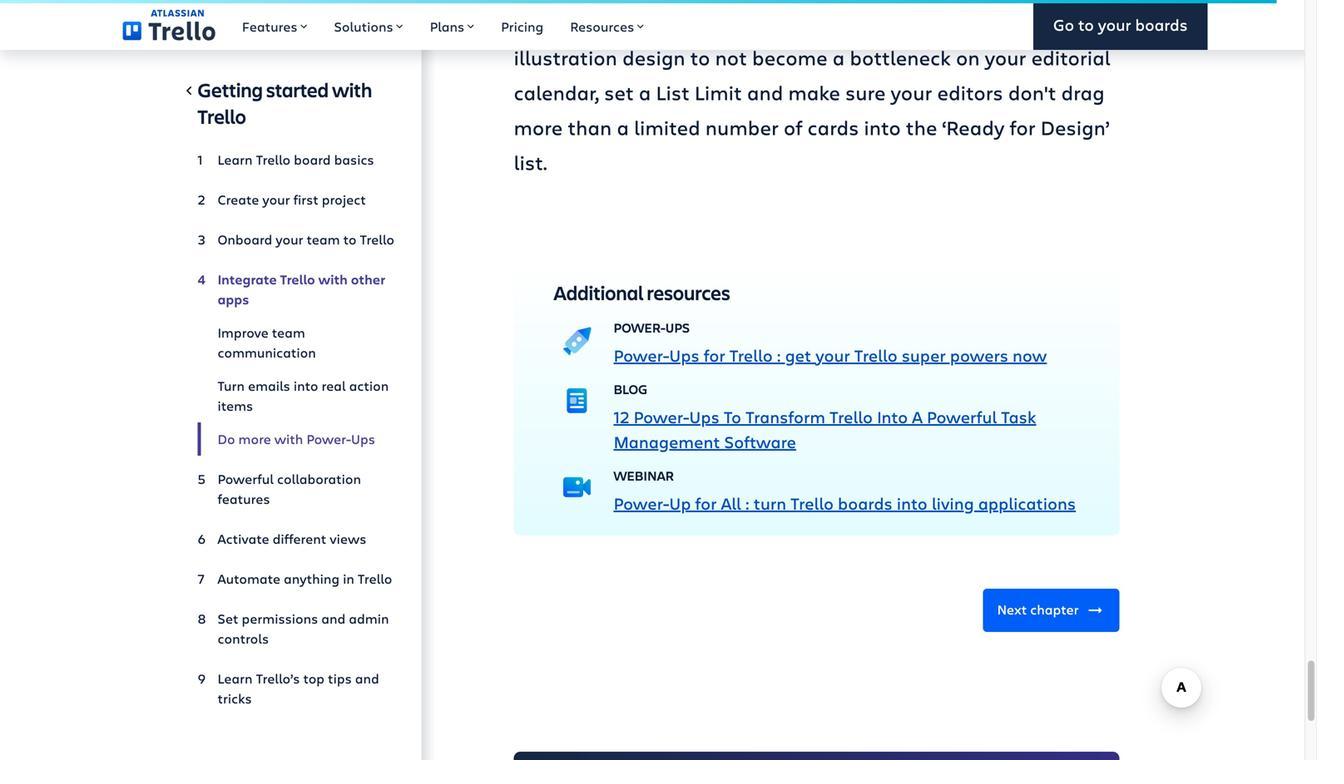 Task type: vqa. For each thing, say whether or not it's contained in the screenshot.


Task type: describe. For each thing, give the bounding box(es) containing it.
0 vertical spatial editorial
[[810, 9, 889, 36]]

your right go
[[1098, 14, 1132, 35]]

0 horizontal spatial to
[[343, 231, 357, 248]]

next
[[997, 601, 1027, 619]]

bottleneck
[[850, 44, 951, 71]]

12 power-ups to transform trello into a powerful task management software link
[[614, 406, 1037, 453]]

for
[[987, 9, 1017, 36]]

powerful collaboration features link
[[198, 463, 395, 516]]

go
[[1054, 14, 1075, 35]]

permissions
[[242, 610, 318, 628]]

go to your boards
[[1054, 14, 1188, 35]]

power-up for all : turn trello boards into living applications link
[[614, 492, 1076, 515]]

with for trello
[[318, 270, 348, 288]]

apps
[[218, 290, 249, 308]]

turn emails into real action items
[[218, 377, 389, 415]]

drag
[[1062, 79, 1105, 106]]

trello inside integrate trello with other apps
[[280, 270, 315, 288]]

trello left the get
[[730, 344, 773, 367]]

sure
[[846, 79, 886, 106]]

trello inside the automate anything in trello link
[[358, 570, 392, 588]]

getting
[[198, 77, 263, 103]]

power- up blog
[[614, 344, 669, 367]]

do
[[218, 430, 235, 448]]

solutions button
[[321, 0, 417, 50]]

2 horizontal spatial to
[[1079, 14, 1094, 35]]

to inside 'example—set up a free-flowing editorial calendar: for illustration design to not become a bottleneck on your editorial calendar, set a list limit and make sure your editors don't drag more than a limited number of cards into the 'ready for design' list.'
[[691, 44, 710, 71]]

on
[[956, 44, 980, 71]]

features button
[[229, 0, 321, 50]]

getting started with trello
[[198, 77, 372, 129]]

create your first project link
[[198, 183, 395, 216]]

set
[[604, 79, 634, 106]]

turn emails into real action items link
[[198, 370, 395, 423]]

automate anything in trello link
[[198, 563, 395, 596]]

your inside 'link'
[[262, 191, 290, 208]]

a right than
[[617, 114, 629, 141]]

action
[[349, 377, 389, 395]]

1 horizontal spatial editorial
[[1032, 44, 1111, 71]]

power- inside blog 12 power-ups to transform trello into a powerful task management software
[[634, 406, 689, 428]]

different
[[273, 530, 326, 548]]

admin
[[349, 610, 389, 628]]

illustration
[[514, 44, 618, 71]]

and inside learn trello's top tips and tricks
[[355, 670, 379, 688]]

with for started
[[332, 77, 372, 103]]

improve team communication link
[[198, 316, 395, 370]]

your up "the"
[[891, 79, 932, 106]]

management
[[614, 431, 720, 453]]

example—set up a free-flowing editorial calendar: for illustration design to not become a bottleneck on your editorial calendar, set a list limit and make sure your editors don't drag more than a limited number of cards into the 'ready for design' list.
[[514, 9, 1111, 176]]

webinar power-up for all : turn trello boards into living applications
[[614, 467, 1076, 515]]

items
[[218, 397, 253, 415]]

automate
[[218, 570, 280, 588]]

: inside "webinar power-up for all : turn trello boards into living applications"
[[746, 492, 750, 515]]

turn
[[754, 492, 787, 515]]

a up make at the top
[[833, 44, 845, 71]]

power- inside "webinar power-up for all : turn trello boards into living applications"
[[614, 492, 669, 515]]

boards inside "webinar power-up for all : turn trello boards into living applications"
[[838, 492, 893, 515]]

improve team communication
[[218, 324, 316, 362]]

pricing
[[501, 17, 544, 35]]

next chapter
[[997, 601, 1079, 619]]

blog
[[614, 381, 648, 398]]

transform
[[746, 406, 826, 428]]

first
[[293, 191, 319, 208]]

trello's
[[256, 670, 300, 688]]

next chapter link
[[983, 589, 1120, 633]]

powerful collaboration features
[[218, 470, 361, 508]]

for inside power-ups power-ups for trello : get your trello super powers now
[[704, 344, 726, 367]]

all
[[721, 492, 741, 515]]

learn trello's top tips and tricks
[[218, 670, 379, 708]]

plans
[[430, 17, 465, 35]]

getting started with trello link
[[198, 77, 395, 136]]

resources
[[647, 280, 730, 306]]

tips
[[328, 670, 352, 688]]

powerful inside powerful collaboration features
[[218, 470, 274, 488]]

up
[[669, 492, 691, 515]]

number
[[706, 114, 779, 141]]

'ready
[[943, 114, 1005, 141]]

1 vertical spatial more
[[238, 430, 271, 448]]

limit
[[695, 79, 742, 106]]

for inside "webinar power-up for all : turn trello boards into living applications"
[[695, 492, 717, 515]]

calendar:
[[894, 9, 982, 36]]

become
[[752, 44, 828, 71]]

activate different views link
[[198, 523, 395, 556]]

list
[[656, 79, 690, 106]]

power- down additional resources
[[614, 319, 666, 337]]

create
[[218, 191, 259, 208]]

into
[[877, 406, 908, 428]]

into inside "webinar power-up for all : turn trello boards into living applications"
[[897, 492, 928, 515]]

and inside set permissions and admin controls
[[322, 610, 346, 628]]

applications
[[979, 492, 1076, 515]]

cards
[[808, 114, 859, 141]]

not
[[715, 44, 747, 71]]

design
[[623, 44, 686, 71]]

design'
[[1041, 114, 1110, 141]]

onboard your team to trello link
[[198, 223, 395, 256]]

in
[[343, 570, 354, 588]]

blog 12 power-ups to transform trello into a powerful task management software
[[614, 381, 1037, 453]]

1 horizontal spatial team
[[307, 231, 340, 248]]

and inside 'example—set up a free-flowing editorial calendar: for illustration design to not become a bottleneck on your editorial calendar, set a list limit and make sure your editors don't drag more than a limited number of cards into the 'ready for design' list.'
[[747, 79, 783, 106]]

to
[[724, 406, 742, 428]]

list.
[[514, 149, 547, 176]]

more inside 'example—set up a free-flowing editorial calendar: for illustration design to not become a bottleneck on your editorial calendar, set a list limit and make sure your editors don't drag more than a limited number of cards into the 'ready for design' list.'
[[514, 114, 563, 141]]

controls
[[218, 630, 269, 648]]

collaboration
[[277, 470, 361, 488]]

into inside turn emails into real action items
[[294, 377, 318, 395]]

a
[[912, 406, 923, 428]]

powerful inside blog 12 power-ups to transform trello into a powerful task management software
[[927, 406, 997, 428]]

of
[[784, 114, 803, 141]]

example—set
[[514, 9, 638, 36]]

additional
[[554, 280, 644, 306]]

software
[[725, 431, 796, 453]]

a right up
[[673, 9, 685, 36]]

emails
[[248, 377, 290, 395]]



Task type: locate. For each thing, give the bounding box(es) containing it.
for inside 'example—set up a free-flowing editorial calendar: for illustration design to not become a bottleneck on your editorial calendar, set a list limit and make sure your editors don't drag more than a limited number of cards into the 'ready for design' list.'
[[1010, 114, 1036, 141]]

trello down "onboard your team to trello" link
[[280, 270, 315, 288]]

0 horizontal spatial boards
[[838, 492, 893, 515]]

1 horizontal spatial more
[[514, 114, 563, 141]]

and up number
[[747, 79, 783, 106]]

2 vertical spatial into
[[897, 492, 928, 515]]

0 vertical spatial more
[[514, 114, 563, 141]]

learn up tricks
[[218, 670, 253, 688]]

trello inside learn trello board basics link
[[256, 151, 291, 169]]

for
[[1010, 114, 1036, 141], [704, 344, 726, 367], [695, 492, 717, 515]]

trello inside "webinar power-up for all : turn trello boards into living applications"
[[791, 492, 834, 515]]

into left real
[[294, 377, 318, 395]]

trello left into
[[830, 406, 873, 428]]

power-ups power-ups for trello : get your trello super powers now
[[614, 319, 1047, 367]]

limited
[[634, 114, 701, 141]]

into inside 'example—set up a free-flowing editorial calendar: for illustration design to not become a bottleneck on your editorial calendar, set a list limit and make sure your editors don't drag more than a limited number of cards into the 'ready for design' list.'
[[864, 114, 901, 141]]

solutions
[[334, 17, 393, 35]]

views
[[330, 530, 367, 548]]

12
[[614, 406, 630, 428]]

0 vertical spatial team
[[307, 231, 340, 248]]

power- up 'collaboration'
[[307, 430, 351, 448]]

powerful right a
[[927, 406, 997, 428]]

now
[[1013, 344, 1047, 367]]

anything
[[284, 570, 340, 588]]

: right all
[[746, 492, 750, 515]]

your left first
[[262, 191, 290, 208]]

learn trello board basics
[[218, 151, 374, 169]]

super
[[902, 344, 946, 367]]

0 vertical spatial boards
[[1136, 14, 1188, 35]]

a right set
[[639, 79, 651, 106]]

0 horizontal spatial and
[[322, 610, 346, 628]]

0 vertical spatial :
[[777, 344, 781, 367]]

resources
[[570, 17, 634, 35]]

tricks
[[218, 690, 252, 708]]

1 horizontal spatial to
[[691, 44, 710, 71]]

2 horizontal spatial and
[[747, 79, 783, 106]]

team up the communication
[[272, 324, 305, 342]]

integrate trello with other apps
[[218, 270, 385, 308]]

0 vertical spatial and
[[747, 79, 783, 106]]

task
[[1001, 406, 1037, 428]]

your
[[1098, 14, 1132, 35], [985, 44, 1027, 71], [891, 79, 932, 106], [262, 191, 290, 208], [276, 231, 303, 248], [816, 344, 850, 367]]

more
[[514, 114, 563, 141], [238, 430, 271, 448]]

trello down getting
[[198, 103, 246, 129]]

calendar,
[[514, 79, 599, 106]]

resources button
[[557, 0, 658, 50]]

with right started at the top
[[332, 77, 372, 103]]

with for more
[[274, 430, 303, 448]]

trello left the super
[[855, 344, 898, 367]]

powerful
[[927, 406, 997, 428], [218, 470, 274, 488]]

editorial down go
[[1032, 44, 1111, 71]]

1 horizontal spatial boards
[[1136, 14, 1188, 35]]

and right tips
[[355, 670, 379, 688]]

trello left board
[[256, 151, 291, 169]]

team inside improve team communication
[[272, 324, 305, 342]]

0 horizontal spatial powerful
[[218, 470, 274, 488]]

basics
[[334, 151, 374, 169]]

editors
[[937, 79, 1003, 106]]

0 horizontal spatial editorial
[[810, 9, 889, 36]]

0 vertical spatial powerful
[[927, 406, 997, 428]]

0 horizontal spatial :
[[746, 492, 750, 515]]

more up list.
[[514, 114, 563, 141]]

2 vertical spatial with
[[274, 430, 303, 448]]

set
[[218, 610, 238, 628]]

boards
[[1136, 14, 1188, 35], [838, 492, 893, 515]]

automate anything in trello
[[218, 570, 392, 588]]

power- up management
[[634, 406, 689, 428]]

ups inside blog 12 power-ups to transform trello into a powerful task management software
[[689, 406, 720, 428]]

trello right the turn
[[791, 492, 834, 515]]

0 vertical spatial to
[[1079, 14, 1094, 35]]

2 vertical spatial for
[[695, 492, 717, 515]]

your down the for
[[985, 44, 1027, 71]]

learn trello board basics link
[[198, 143, 395, 176]]

1 vertical spatial editorial
[[1032, 44, 1111, 71]]

board
[[294, 151, 331, 169]]

living
[[932, 492, 974, 515]]

atlassian trello image
[[123, 9, 216, 41]]

0 vertical spatial for
[[1010, 114, 1036, 141]]

into left living
[[897, 492, 928, 515]]

editorial up bottleneck
[[810, 9, 889, 36]]

learn for learn trello board basics
[[218, 151, 253, 169]]

0 vertical spatial learn
[[218, 151, 253, 169]]

more right "do"
[[238, 430, 271, 448]]

0 vertical spatial with
[[332, 77, 372, 103]]

additional resources
[[554, 280, 730, 306]]

the
[[906, 114, 938, 141]]

set permissions and admin controls link
[[198, 603, 395, 656]]

with inside integrate trello with other apps
[[318, 270, 348, 288]]

with inside getting started with trello
[[332, 77, 372, 103]]

1 vertical spatial :
[[746, 492, 750, 515]]

powerful up features at bottom left
[[218, 470, 274, 488]]

learn trello's top tips and tricks link
[[198, 663, 395, 716]]

learn up "create"
[[218, 151, 253, 169]]

to right go
[[1079, 14, 1094, 35]]

into down sure
[[864, 114, 901, 141]]

trello inside getting started with trello
[[198, 103, 246, 129]]

do more with power-ups
[[218, 430, 375, 448]]

page progress progress bar
[[0, 0, 1278, 3]]

pricing link
[[488, 0, 557, 50]]

started
[[266, 77, 329, 103]]

trello up other
[[360, 231, 394, 248]]

your inside power-ups power-ups for trello : get your trello super powers now
[[816, 344, 850, 367]]

trello inside blog 12 power-ups to transform trello into a powerful task management software
[[830, 406, 873, 428]]

: inside power-ups power-ups for trello : get your trello super powers now
[[777, 344, 781, 367]]

power-ups for trello : get your trello super powers now link
[[614, 344, 1047, 367]]

with left other
[[318, 270, 348, 288]]

don't
[[1009, 79, 1057, 106]]

power- down webinar
[[614, 492, 669, 515]]

top
[[303, 670, 325, 688]]

1 vertical spatial into
[[294, 377, 318, 395]]

1 vertical spatial boards
[[838, 492, 893, 515]]

team
[[307, 231, 340, 248], [272, 324, 305, 342]]

flowing
[[734, 9, 805, 36]]

1 vertical spatial with
[[318, 270, 348, 288]]

activate different views
[[218, 530, 367, 548]]

project
[[322, 191, 366, 208]]

chapter
[[1031, 601, 1079, 619]]

1 horizontal spatial powerful
[[927, 406, 997, 428]]

: left the get
[[777, 344, 781, 367]]

create your first project
[[218, 191, 366, 208]]

0 horizontal spatial more
[[238, 430, 271, 448]]

1 vertical spatial powerful
[[218, 470, 274, 488]]

1 vertical spatial and
[[322, 610, 346, 628]]

trello right in
[[358, 570, 392, 588]]

activate
[[218, 530, 269, 548]]

improve
[[218, 324, 269, 342]]

than
[[568, 114, 612, 141]]

team down first
[[307, 231, 340, 248]]

do more with power-ups link
[[198, 423, 395, 456]]

your right the get
[[816, 344, 850, 367]]

learn
[[218, 151, 253, 169], [218, 670, 253, 688]]

1 vertical spatial to
[[691, 44, 710, 71]]

features
[[242, 17, 298, 35]]

1 horizontal spatial and
[[355, 670, 379, 688]]

features
[[218, 490, 270, 508]]

learn inside learn trello's top tips and tricks
[[218, 670, 253, 688]]

trello inside "onboard your team to trello" link
[[360, 231, 394, 248]]

0 horizontal spatial team
[[272, 324, 305, 342]]

1 vertical spatial for
[[704, 344, 726, 367]]

2 vertical spatial and
[[355, 670, 379, 688]]

1 vertical spatial team
[[272, 324, 305, 342]]

for left all
[[695, 492, 717, 515]]

go to your boards link
[[1034, 0, 1208, 50]]

1 horizontal spatial :
[[777, 344, 781, 367]]

with
[[332, 77, 372, 103], [318, 270, 348, 288], [274, 430, 303, 448]]

with down turn emails into real action items link
[[274, 430, 303, 448]]

into
[[864, 114, 901, 141], [294, 377, 318, 395], [897, 492, 928, 515]]

to left not
[[691, 44, 710, 71]]

1 learn from the top
[[218, 151, 253, 169]]

0 vertical spatial into
[[864, 114, 901, 141]]

2 vertical spatial to
[[343, 231, 357, 248]]

for up to
[[704, 344, 726, 367]]

your down create your first project
[[276, 231, 303, 248]]

to down 'project'
[[343, 231, 357, 248]]

2 learn from the top
[[218, 670, 253, 688]]

1 vertical spatial learn
[[218, 670, 253, 688]]

get
[[785, 344, 812, 367]]

for down the don't
[[1010, 114, 1036, 141]]

onboard
[[218, 231, 272, 248]]

learn for learn trello's top tips and tricks
[[218, 670, 253, 688]]

webinar
[[614, 467, 674, 485]]

free-
[[690, 9, 734, 36]]

and left 'admin'
[[322, 610, 346, 628]]



